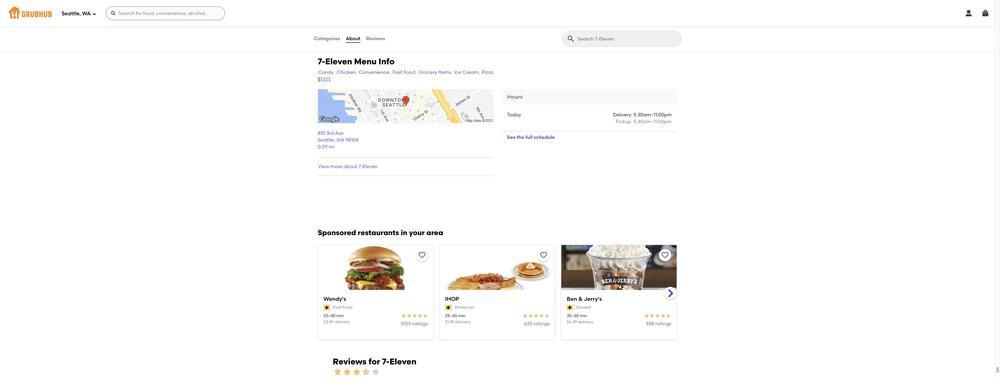 Task type: describe. For each thing, give the bounding box(es) containing it.
grocery items, button
[[418, 69, 453, 76]]

ratings for ben & jerry's
[[655, 321, 671, 327]]

ben
[[567, 296, 577, 302]]

wa inside "main navigation" "navigation"
[[82, 10, 91, 17]]

$6.49
[[567, 319, 577, 324]]

categories
[[314, 36, 340, 41]]

hours
[[507, 93, 523, 100]]

about
[[343, 164, 357, 170]]

your
[[409, 229, 425, 237]]

save this restaurant button for ben & jerry's
[[659, 249, 671, 262]]

wa inside "810 3rd ave seattle , wa 98104 0.09 mi"
[[337, 137, 344, 143]]

25–40 for wendy's
[[324, 314, 335, 318]]

3rd
[[326, 130, 334, 136]]

subscription pass image for ben & jerry's
[[567, 305, 574, 310]]

0.09
[[318, 144, 328, 150]]

subscription pass image for wendy's
[[324, 305, 330, 310]]

25–40 for ihop
[[445, 314, 457, 318]]

in
[[401, 229, 407, 237]]

ben & jerry's
[[567, 296, 602, 302]]

1053 ratings
[[401, 321, 428, 327]]

$
[[318, 77, 320, 83]]

chicken,
[[337, 69, 357, 75]]

25–40 min $1.49 delivery
[[445, 314, 471, 324]]

save this restaurant image for ben & jerry's
[[661, 251, 669, 259]]

5:30am–11:00pm for delivery: 5:30am–11:00pm
[[634, 112, 672, 118]]

mi
[[329, 144, 334, 150]]

seattle
[[318, 137, 334, 143]]

categories button
[[314, 27, 340, 51]]

food,
[[403, 69, 416, 75]]

$3.49
[[324, 319, 334, 324]]

food
[[342, 305, 352, 310]]

wendy's
[[324, 296, 346, 302]]

grocery
[[418, 69, 437, 75]]

delivery for wendy's
[[335, 319, 350, 324]]

2 horizontal spatial 7-
[[382, 357, 390, 367]]

delivery:
[[613, 112, 632, 118]]

620 ratings
[[524, 321, 550, 327]]

ice
[[454, 69, 461, 75]]

jerry's
[[584, 296, 602, 302]]

the
[[517, 134, 524, 140]]

seattle,
[[62, 10, 81, 17]]

98104
[[346, 137, 359, 143]]

pizza
[[482, 69, 493, 75]]

save this restaurant button for ihop
[[537, 249, 550, 262]]

Search 7-Eleven search field
[[577, 36, 679, 42]]

1 horizontal spatial svg image
[[981, 9, 989, 17]]

candy, button
[[318, 69, 335, 76]]

restaurants
[[358, 229, 399, 237]]

info
[[379, 57, 395, 66]]

min for ben & jerry's
[[580, 314, 587, 318]]

35–50
[[567, 314, 579, 318]]

reviews for reviews
[[366, 36, 385, 41]]

area
[[426, 229, 443, 237]]

cream,
[[462, 69, 480, 75]]

0 horizontal spatial svg image
[[110, 11, 116, 16]]

1 vertical spatial 7-
[[359, 164, 363, 170]]

ben & jerry's logo image
[[561, 245, 677, 302]]

pickup:
[[616, 119, 632, 125]]

about
[[346, 36, 360, 41]]

810
[[318, 130, 325, 136]]

ihop link
[[445, 296, 550, 303]]

ihop
[[445, 296, 459, 302]]

candy, chicken, convenience, fast food, grocery items, ice cream, pizza
[[318, 69, 493, 75]]

candy,
[[318, 69, 335, 75]]

see the full schedule
[[507, 134, 555, 140]]

view more about 7-eleven
[[318, 164, 378, 170]]

chicken, button
[[336, 69, 357, 76]]

1 vertical spatial eleven
[[363, 164, 378, 170]]

0 vertical spatial eleven
[[325, 57, 352, 66]]

see
[[507, 134, 516, 140]]



Task type: vqa. For each thing, say whether or not it's contained in the screenshot.


Task type: locate. For each thing, give the bounding box(es) containing it.
2 min from the left
[[458, 314, 465, 318]]

main navigation navigation
[[0, 0, 995, 27]]

1 horizontal spatial 25–40
[[445, 314, 457, 318]]

delivery right $3.49
[[335, 319, 350, 324]]

0 vertical spatial 5:30am–11:00pm
[[634, 112, 672, 118]]

delivery
[[335, 319, 350, 324], [455, 319, 471, 324], [578, 319, 593, 324]]

1 horizontal spatial save this restaurant image
[[661, 251, 669, 259]]

for
[[368, 357, 380, 367]]

see the full schedule button
[[502, 131, 560, 144]]

ave
[[335, 130, 344, 136]]

1 horizontal spatial svg image
[[965, 9, 973, 17]]

3 ratings from the left
[[655, 321, 671, 327]]

menu
[[354, 57, 377, 66]]

1 horizontal spatial save this restaurant button
[[537, 249, 550, 262]]

0 horizontal spatial min
[[336, 314, 344, 318]]

min
[[336, 314, 344, 318], [458, 314, 465, 318], [580, 314, 587, 318]]

1 horizontal spatial wa
[[337, 137, 344, 143]]

min down american
[[458, 314, 465, 318]]

delivery right $6.49
[[578, 319, 593, 324]]

0 horizontal spatial 7-
[[318, 57, 325, 66]]

0 vertical spatial reviews
[[366, 36, 385, 41]]

25–40 inside the 25–40 min $1.49 delivery
[[445, 314, 457, 318]]

1 save this restaurant button from the left
[[416, 249, 428, 262]]

$$$$$
[[318, 77, 331, 83]]

full
[[525, 134, 533, 140]]

ben & jerry's link
[[567, 296, 671, 303]]

delivery for ben & jerry's
[[578, 319, 593, 324]]

1 horizontal spatial eleven
[[363, 164, 378, 170]]

0 horizontal spatial svg image
[[92, 12, 96, 16]]

&
[[578, 296, 583, 302]]

0 horizontal spatial wa
[[82, 10, 91, 17]]

subscription pass image
[[324, 305, 330, 310], [567, 305, 574, 310]]

reviews
[[366, 36, 385, 41], [333, 357, 367, 367]]

ratings right 1053 at the left of the page
[[412, 321, 428, 327]]

1 vertical spatial 5:30am–11:00pm
[[634, 119, 672, 125]]

0 horizontal spatial ratings
[[412, 321, 428, 327]]

0 horizontal spatial save this restaurant image
[[418, 251, 426, 259]]

25–40
[[324, 314, 335, 318], [445, 314, 457, 318]]

7- right "for"
[[382, 357, 390, 367]]

0 vertical spatial wa
[[82, 10, 91, 17]]

620
[[524, 321, 533, 327]]

reviews button
[[366, 27, 385, 51]]

2 vertical spatial 7-
[[382, 357, 390, 367]]

wa right the ','
[[337, 137, 344, 143]]

wendy's link
[[324, 296, 428, 303]]

wa
[[82, 10, 91, 17], [337, 137, 344, 143]]

0 horizontal spatial eleven
[[325, 57, 352, 66]]

1 horizontal spatial 7-
[[359, 164, 363, 170]]

5:30am–11:00pm for pickup: 5:30am–11:00pm
[[634, 119, 672, 125]]

2 vertical spatial eleven
[[390, 357, 416, 367]]

1 vertical spatial wa
[[337, 137, 344, 143]]

2 5:30am–11:00pm from the top
[[634, 119, 672, 125]]

1 horizontal spatial delivery
[[455, 319, 471, 324]]

ratings
[[412, 321, 428, 327], [534, 321, 550, 327], [655, 321, 671, 327]]

1 horizontal spatial min
[[458, 314, 465, 318]]

2 ratings from the left
[[534, 321, 550, 327]]

ice cream, button
[[454, 69, 480, 76]]

delivery right $1.49
[[455, 319, 471, 324]]

fast left "food,"
[[393, 69, 402, 75]]

2 horizontal spatial save this restaurant button
[[659, 249, 671, 262]]

Search for food, convenience, alcohol... search field
[[106, 6, 225, 20]]

1 vertical spatial fast
[[333, 305, 341, 310]]

eleven
[[325, 57, 352, 66], [363, 164, 378, 170], [390, 357, 416, 367]]

0 horizontal spatial delivery
[[335, 319, 350, 324]]

pickup: 5:30am–11:00pm
[[616, 119, 672, 125]]

25–40 inside the 25–40 min $3.49 delivery
[[324, 314, 335, 318]]

delivery: 5:30am–11:00pm
[[613, 112, 672, 118]]

25–40 up $3.49
[[324, 314, 335, 318]]

2 save this restaurant image from the left
[[661, 251, 669, 259]]

more
[[330, 164, 342, 170]]

7-
[[318, 57, 325, 66], [359, 164, 363, 170], [382, 357, 390, 367]]

2 horizontal spatial ratings
[[655, 321, 671, 327]]

save this restaurant image for wendy's
[[418, 251, 426, 259]]

,
[[334, 137, 335, 143]]

wendy's logo image
[[318, 245, 434, 302]]

subscription pass image down ben
[[567, 305, 574, 310]]

2 save this restaurant button from the left
[[537, 249, 550, 262]]

1 horizontal spatial fast
[[393, 69, 402, 75]]

reviews for reviews for 7-eleven
[[333, 357, 367, 367]]

eleven right about
[[363, 164, 378, 170]]

7- right about
[[359, 164, 363, 170]]

about button
[[346, 27, 361, 51]]

save this restaurant image
[[418, 251, 426, 259], [661, 251, 669, 259]]

3 save this restaurant button from the left
[[659, 249, 671, 262]]

0 vertical spatial 7-
[[318, 57, 325, 66]]

358 ratings
[[646, 321, 671, 327]]

2 horizontal spatial eleven
[[390, 357, 416, 367]]

1 ratings from the left
[[412, 321, 428, 327]]

$1.49
[[445, 319, 454, 324]]

1 vertical spatial reviews
[[333, 357, 367, 367]]

subscription pass image
[[445, 305, 452, 310]]

sponsored
[[318, 229, 356, 237]]

min for ihop
[[458, 314, 465, 318]]

star icon image
[[401, 313, 406, 319], [406, 313, 412, 319], [412, 313, 417, 319], [417, 313, 423, 319], [423, 313, 428, 319], [423, 313, 428, 319], [523, 313, 528, 319], [528, 313, 533, 319], [533, 313, 539, 319], [539, 313, 544, 319], [544, 313, 550, 319], [544, 313, 550, 319], [644, 313, 650, 319], [650, 313, 655, 319], [655, 313, 660, 319], [660, 313, 666, 319], [666, 313, 671, 319], [666, 313, 671, 319], [333, 367, 342, 377], [342, 367, 352, 377], [352, 367, 361, 377], [361, 367, 371, 377], [361, 367, 371, 377], [371, 367, 380, 377]]

view
[[318, 164, 329, 170]]

5:30am–11:00pm
[[634, 112, 672, 118], [634, 119, 672, 125]]

ratings for ihop
[[534, 321, 550, 327]]

2 horizontal spatial delivery
[[578, 319, 593, 324]]

eleven right "for"
[[390, 357, 416, 367]]

5:30am–11:00pm up pickup: 5:30am–11:00pm at right
[[634, 112, 672, 118]]

1 5:30am–11:00pm from the top
[[634, 112, 672, 118]]

save this restaurant image
[[540, 251, 548, 259]]

25–40 min $3.49 delivery
[[324, 314, 350, 324]]

25–40 up $1.49
[[445, 314, 457, 318]]

fast
[[393, 69, 402, 75], [333, 305, 341, 310]]

358
[[646, 321, 654, 327]]

reviews right "about"
[[366, 36, 385, 41]]

subscription pass image down the wendy's
[[324, 305, 330, 310]]

fast food
[[333, 305, 352, 310]]

items,
[[438, 69, 452, 75]]

dessert
[[576, 305, 591, 310]]

delivery inside the 25–40 min $1.49 delivery
[[455, 319, 471, 324]]

min for wendy's
[[336, 314, 344, 318]]

1 25–40 from the left
[[324, 314, 335, 318]]

3 min from the left
[[580, 314, 587, 318]]

delivery for ihop
[[455, 319, 471, 324]]

convenience, button
[[358, 69, 391, 76]]

min down dessert
[[580, 314, 587, 318]]

1 horizontal spatial ratings
[[534, 321, 550, 327]]

delivery inside the 25–40 min $3.49 delivery
[[335, 319, 350, 324]]

today
[[507, 112, 521, 118]]

fast down the wendy's
[[333, 305, 341, 310]]

min inside the 25–40 min $1.49 delivery
[[458, 314, 465, 318]]

2 horizontal spatial min
[[580, 314, 587, 318]]

3 delivery from the left
[[578, 319, 593, 324]]

save this restaurant button
[[416, 249, 428, 262], [537, 249, 550, 262], [659, 249, 671, 262]]

1 horizontal spatial subscription pass image
[[567, 305, 574, 310]]

sponsored restaurants in your area
[[318, 229, 443, 237]]

ratings for wendy's
[[412, 321, 428, 327]]

0 vertical spatial fast
[[393, 69, 402, 75]]

ratings right 620
[[534, 321, 550, 327]]

1053
[[401, 321, 411, 327]]

american
[[455, 305, 474, 310]]

min inside 35–50 min $6.49 delivery
[[580, 314, 587, 318]]

ratings right 358
[[655, 321, 671, 327]]

1 min from the left
[[336, 314, 344, 318]]

convenience,
[[359, 69, 391, 75]]

0 horizontal spatial fast
[[333, 305, 341, 310]]

delivery inside 35–50 min $6.49 delivery
[[578, 319, 593, 324]]

fast food, button
[[392, 69, 417, 76]]

ihop logo image
[[440, 245, 555, 302]]

2 25–40 from the left
[[445, 314, 457, 318]]

0 horizontal spatial save this restaurant button
[[416, 249, 428, 262]]

seattle, wa
[[62, 10, 91, 17]]

min down fast food
[[336, 314, 344, 318]]

svg image
[[981, 9, 989, 17], [110, 11, 116, 16]]

pizza button
[[481, 69, 494, 76]]

reviews inside reviews button
[[366, 36, 385, 41]]

wa right seattle,
[[82, 10, 91, 17]]

1 save this restaurant image from the left
[[418, 251, 426, 259]]

7-eleven menu info
[[318, 57, 395, 66]]

5:30am–11:00pm down delivery: 5:30am–11:00pm on the right top of page
[[634, 119, 672, 125]]

schedule
[[534, 134, 555, 140]]

1 subscription pass image from the left
[[324, 305, 330, 310]]

eleven up 'chicken,'
[[325, 57, 352, 66]]

svg image
[[965, 9, 973, 17], [92, 12, 96, 16]]

0 horizontal spatial 25–40
[[324, 314, 335, 318]]

0 horizontal spatial subscription pass image
[[324, 305, 330, 310]]

7- up candy,
[[318, 57, 325, 66]]

reviews left "for"
[[333, 357, 367, 367]]

reviews for 7-eleven
[[333, 357, 416, 367]]

min inside the 25–40 min $3.49 delivery
[[336, 314, 344, 318]]

2 delivery from the left
[[455, 319, 471, 324]]

save this restaurant button for wendy's
[[416, 249, 428, 262]]

1 delivery from the left
[[335, 319, 350, 324]]

2 subscription pass image from the left
[[567, 305, 574, 310]]

magnifying glass icon image
[[567, 35, 575, 43]]

810 3rd ave seattle , wa 98104 0.09 mi
[[318, 130, 359, 150]]

35–50 min $6.49 delivery
[[567, 314, 593, 324]]



